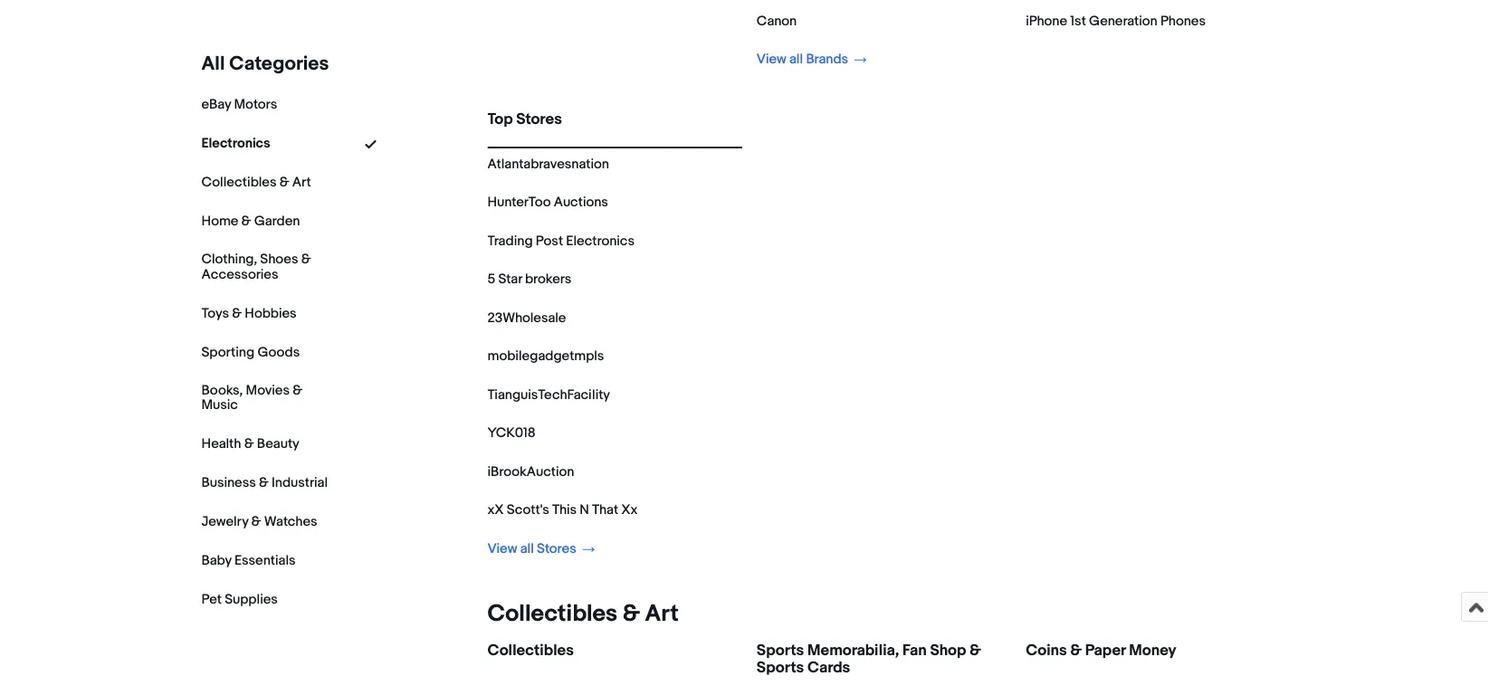Task type: vqa. For each thing, say whether or not it's contained in the screenshot.
"Coins"
yes



Task type: locate. For each thing, give the bounding box(es) containing it.
& right toys
[[232, 305, 242, 321]]

0 horizontal spatial collectibles & art link
[[201, 174, 311, 190]]

art up garden
[[292, 174, 311, 190]]

& inside books, movies & music
[[293, 382, 302, 398]]

watches
[[264, 514, 317, 530]]

1 vertical spatial electronics
[[566, 233, 635, 249]]

sporting goods link
[[201, 344, 300, 360]]

n
[[580, 502, 589, 518]]

electronics
[[201, 135, 270, 151], [566, 233, 635, 249]]

electronics down ebay motors link
[[201, 135, 270, 151]]

2 sports from the top
[[757, 659, 804, 676]]

iphone 1st generation phones link
[[1026, 13, 1206, 29]]

collectibles & art link
[[201, 174, 311, 190], [480, 600, 679, 628]]

view down the canon
[[757, 51, 786, 67]]

all for stores
[[520, 540, 534, 557]]

collectibles & art up collectibles "link"
[[488, 600, 679, 628]]

collectibles & art link up collectibles "link"
[[480, 600, 679, 628]]

1st
[[1070, 13, 1086, 29]]

sports memorabilia, fan shop & sports cards link
[[757, 641, 1011, 676]]

xx
[[488, 502, 504, 518]]

toys & hobbies link
[[201, 305, 297, 321]]

collectibles & art
[[201, 174, 311, 190], [488, 600, 679, 628]]

generation
[[1089, 13, 1158, 29]]

electronics down the auctions
[[566, 233, 635, 249]]

0 horizontal spatial art
[[292, 174, 311, 190]]

1 vertical spatial all
[[520, 540, 534, 557]]

& right the movies
[[293, 382, 302, 398]]

industrial
[[272, 475, 328, 491]]

5
[[488, 271, 495, 287]]

health & beauty
[[201, 436, 299, 452]]

stores down xx scott's this n that xx link
[[537, 540, 576, 557]]

business & industrial link
[[201, 475, 328, 491]]

yck018 link
[[488, 425, 535, 441]]

0 vertical spatial view
[[757, 51, 786, 67]]

& left paper
[[1070, 641, 1082, 660]]

art up collectibles "link"
[[645, 600, 679, 628]]

view all brands
[[757, 51, 851, 67]]

home
[[201, 213, 238, 229]]

view down xx on the bottom left
[[488, 540, 517, 557]]

collectibles & art link up the home & garden
[[201, 174, 311, 190]]

all left brands
[[789, 51, 803, 67]]

view all stores link
[[488, 540, 595, 557]]

all
[[789, 51, 803, 67], [520, 540, 534, 557]]

0 horizontal spatial electronics
[[201, 135, 270, 151]]

all
[[201, 52, 225, 75]]

1 horizontal spatial view
[[757, 51, 786, 67]]

iphone 1st generation phones
[[1026, 13, 1206, 29]]

jewelry
[[201, 514, 248, 530]]

pet
[[201, 592, 222, 608]]

collectibles & art up the home & garden
[[201, 174, 311, 190]]

shoes
[[260, 251, 298, 267]]

1 horizontal spatial collectibles & art link
[[480, 600, 679, 628]]

phones
[[1161, 13, 1206, 29]]

1 vertical spatial art
[[645, 600, 679, 628]]

ebay motors link
[[201, 96, 277, 112]]

0 vertical spatial collectibles & art
[[201, 174, 311, 190]]

& right shoes
[[301, 251, 311, 267]]

money
[[1129, 641, 1176, 660]]

2 vertical spatial collectibles
[[488, 641, 574, 660]]

music
[[201, 397, 238, 413]]

& right shop
[[970, 641, 981, 660]]

0 vertical spatial all
[[789, 51, 803, 67]]

& right health
[[244, 436, 254, 452]]

1 vertical spatial collectibles & art
[[488, 600, 679, 628]]

beauty
[[257, 436, 299, 452]]

0 horizontal spatial all
[[520, 540, 534, 557]]

clothing,
[[201, 251, 257, 267]]

&
[[279, 174, 289, 190], [241, 213, 251, 229], [301, 251, 311, 267], [232, 305, 242, 321], [293, 382, 302, 398], [244, 436, 254, 452], [259, 475, 269, 491], [251, 514, 261, 530], [623, 600, 640, 628], [970, 641, 981, 660], [1070, 641, 1082, 660]]

sports
[[757, 641, 804, 660], [757, 659, 804, 676]]

huntertoo auctions link
[[488, 194, 608, 210]]

1 horizontal spatial art
[[645, 600, 679, 628]]

0 vertical spatial art
[[292, 174, 311, 190]]

art
[[292, 174, 311, 190], [645, 600, 679, 628]]

0 horizontal spatial view
[[488, 540, 517, 557]]

all down scott's
[[520, 540, 534, 557]]

view for view all stores
[[488, 540, 517, 557]]

23wholesale link
[[488, 310, 566, 326]]

0 vertical spatial stores
[[516, 110, 562, 129]]

stores right top
[[516, 110, 562, 129]]

coins & paper money link
[[1026, 641, 1281, 675]]

pet supplies
[[201, 592, 278, 608]]

ibrookauction
[[488, 464, 574, 480]]

1 vertical spatial view
[[488, 540, 517, 557]]

1 horizontal spatial all
[[789, 51, 803, 67]]

stores
[[516, 110, 562, 129], [537, 540, 576, 557]]

xx scott's this n that xx link
[[488, 502, 638, 518]]

23wholesale
[[488, 310, 566, 326]]

tianguistechfacility
[[488, 387, 610, 403]]

post
[[536, 233, 563, 249]]

shop
[[930, 641, 966, 660]]

1 horizontal spatial electronics
[[566, 233, 635, 249]]

0 vertical spatial collectibles & art link
[[201, 174, 311, 190]]

hobbies
[[245, 305, 297, 321]]



Task type: describe. For each thing, give the bounding box(es) containing it.
tianguistechfacility link
[[488, 387, 610, 403]]

1 vertical spatial stores
[[537, 540, 576, 557]]

xx scott's this n that xx
[[488, 502, 638, 518]]

business & industrial
[[201, 475, 328, 491]]

sports memorabilia, fan shop & sports cards
[[757, 641, 981, 676]]

sporting goods
[[201, 344, 300, 360]]

that
[[592, 502, 618, 518]]

collectibles inside "link"
[[488, 641, 574, 660]]

clothing, shoes & accessories
[[201, 251, 311, 282]]

home & garden
[[201, 213, 300, 229]]

& up collectibles "link"
[[623, 600, 640, 628]]

& right jewelry
[[251, 514, 261, 530]]

1 vertical spatial collectibles
[[488, 600, 617, 628]]

brokers
[[525, 271, 572, 287]]

ebay motors
[[201, 96, 277, 112]]

& up garden
[[279, 174, 289, 190]]

pet supplies link
[[201, 592, 278, 608]]

health & beauty link
[[201, 436, 299, 452]]

baby
[[201, 553, 231, 569]]

mobilegadgetmpls
[[488, 348, 604, 364]]

paper
[[1085, 641, 1126, 660]]

& right the business
[[259, 475, 269, 491]]

brands
[[806, 51, 848, 67]]

5 star brokers link
[[488, 271, 572, 287]]

trading
[[488, 233, 533, 249]]

trading post electronics link
[[488, 233, 635, 249]]

books, movies & music
[[201, 382, 302, 413]]

huntertoo
[[488, 194, 551, 210]]

jewelry & watches link
[[201, 514, 317, 530]]

motors
[[234, 96, 277, 112]]

1 horizontal spatial collectibles & art
[[488, 600, 679, 628]]

view all stores
[[488, 540, 579, 557]]

0 horizontal spatial collectibles & art
[[201, 174, 311, 190]]

garden
[[254, 213, 300, 229]]

memorabilia,
[[807, 641, 899, 660]]

star
[[498, 271, 522, 287]]

accessories
[[201, 266, 278, 282]]

supplies
[[225, 592, 278, 608]]

collectibles link
[[488, 641, 742, 675]]

jewelry & watches
[[201, 514, 317, 530]]

canon
[[757, 13, 797, 29]]

top stores
[[488, 110, 562, 129]]

clothing, shoes & accessories link
[[201, 251, 328, 282]]

electronics link
[[201, 135, 270, 151]]

1 sports from the top
[[757, 641, 804, 660]]

essentials
[[234, 553, 295, 569]]

all categories
[[201, 52, 329, 75]]

atlantabravesnation link
[[488, 156, 609, 172]]

books, movies & music link
[[201, 382, 328, 413]]

yck018
[[488, 425, 535, 441]]

& inside sports memorabilia, fan shop & sports cards
[[970, 641, 981, 660]]

home & garden link
[[201, 213, 300, 229]]

cards
[[807, 659, 850, 676]]

this
[[552, 502, 577, 518]]

coins & paper money
[[1026, 641, 1176, 660]]

categories
[[229, 52, 329, 75]]

fan
[[902, 641, 927, 660]]

& right home
[[241, 213, 251, 229]]

coins
[[1026, 641, 1067, 660]]

top
[[488, 110, 513, 129]]

canon link
[[757, 13, 797, 29]]

goods
[[257, 344, 300, 360]]

view for view all brands
[[757, 51, 786, 67]]

huntertoo auctions
[[488, 194, 608, 210]]

& inside clothing, shoes & accessories
[[301, 251, 311, 267]]

all for brands
[[789, 51, 803, 67]]

auctions
[[554, 194, 608, 210]]

health
[[201, 436, 241, 452]]

5 star brokers
[[488, 271, 572, 287]]

ibrookauction link
[[488, 464, 574, 480]]

mobilegadgetmpls link
[[488, 348, 604, 364]]

1 vertical spatial collectibles & art link
[[480, 600, 679, 628]]

toys & hobbies
[[201, 305, 297, 321]]

business
[[201, 475, 256, 491]]

0 vertical spatial collectibles
[[201, 174, 277, 190]]

books,
[[201, 382, 243, 398]]

baby essentials
[[201, 553, 295, 569]]

movies
[[246, 382, 290, 398]]

atlantabravesnation
[[488, 156, 609, 172]]

0 vertical spatial electronics
[[201, 135, 270, 151]]

ebay
[[201, 96, 231, 112]]

scott's
[[507, 502, 549, 518]]

trading post electronics
[[488, 233, 635, 249]]

toys
[[201, 305, 229, 321]]

xx
[[621, 502, 638, 518]]

iphone
[[1026, 13, 1067, 29]]



